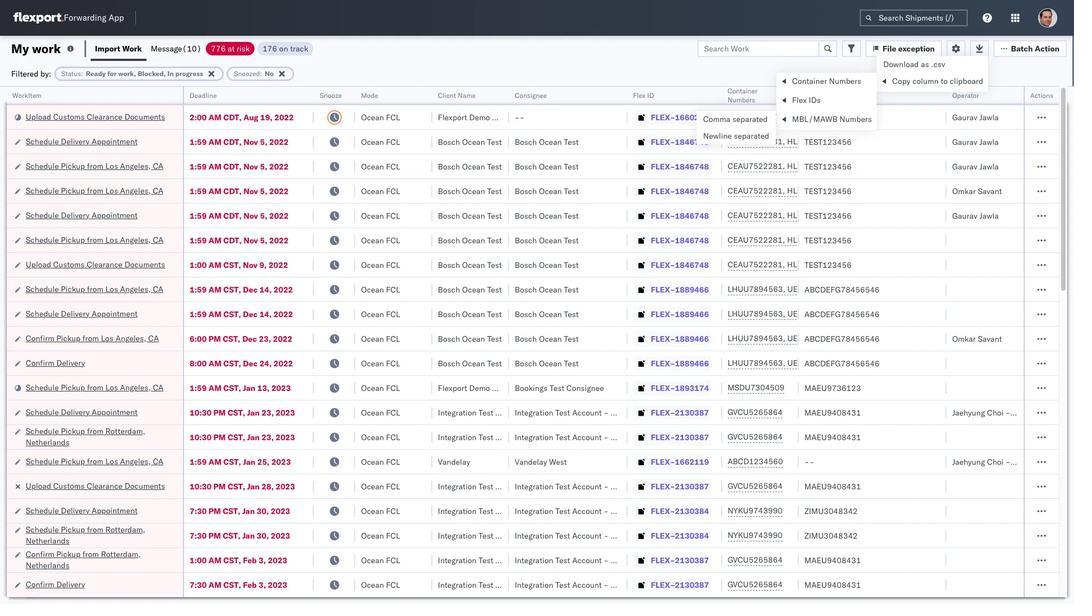 Task type: describe. For each thing, give the bounding box(es) containing it.
agent
[[1053, 408, 1074, 418]]

12 schedule from the top
[[26, 506, 59, 516]]

16 ocean fcl from the top
[[361, 481, 400, 492]]

1 1:59 am cdt, nov 5, 2022 from the top
[[190, 137, 289, 147]]

1 ceau7522281, from the top
[[728, 137, 785, 147]]

schedule pickup from rotterdam, netherlands link for 7:30
[[26, 524, 168, 546]]

flex-1660288
[[651, 112, 709, 122]]

1889466 for schedule delivery appointment
[[675, 309, 709, 319]]

3 abcdefg78456546 from the top
[[805, 334, 880, 344]]

3, for 1:00 am cst, feb 3, 2023
[[259, 555, 266, 565]]

1 2130384 from the top
[[675, 506, 709, 516]]

20 fcl from the top
[[386, 580, 400, 590]]

demo for -
[[469, 112, 490, 122]]

20 flex- from the top
[[651, 580, 675, 590]]

from inside confirm pickup from rotterdam, netherlands
[[83, 549, 99, 559]]

netherlands for 10:30
[[26, 437, 70, 447]]

schedule delivery appointment link for 10:30 pm cst, jan 23, 2023
[[26, 406, 138, 418]]

2 schedule from the top
[[26, 161, 59, 171]]

19 flex- from the top
[[651, 555, 675, 565]]

progress
[[175, 69, 203, 77]]

3 resize handle column header from the left
[[342, 87, 356, 604]]

4 integration from the top
[[515, 506, 553, 516]]

3 gaurav jawla from the top
[[952, 161, 999, 171]]

10 flex- from the top
[[651, 334, 675, 344]]

13,
[[257, 383, 270, 393]]

confirm pickup from rotterdam, netherlands link
[[26, 549, 168, 571]]

4 cdt, from the top
[[223, 186, 242, 196]]

at
[[228, 43, 235, 53]]

omkar for ceau7522281, hlxu6269489, hlxu8034992
[[952, 186, 976, 196]]

12 flex- from the top
[[651, 383, 675, 393]]

2023 right 13,
[[271, 383, 291, 393]]

12 fcl from the top
[[386, 383, 400, 393]]

3 account from the top
[[572, 481, 602, 492]]

1 flex-2130384 from the top
[[651, 506, 709, 516]]

16 flex- from the top
[[651, 481, 675, 492]]

11 flex- from the top
[[651, 358, 675, 368]]

10:30 for schedule pickup from rotterdam, netherlands
[[190, 432, 212, 442]]

mbl/mawb numbers inside button
[[805, 91, 873, 100]]

1 integration test account - karl lagerfeld from the top
[[515, 408, 660, 418]]

column
[[913, 76, 939, 86]]

8:00 am cst, dec 24, 2022
[[190, 358, 293, 368]]

1:00 for 1:00 am cst, nov 9, 2022
[[190, 260, 207, 270]]

name
[[458, 91, 476, 100]]

ready
[[86, 69, 106, 77]]

(10)
[[182, 43, 202, 53]]

flexport demo consignee for bookings test consignee
[[438, 383, 530, 393]]

12 ocean fcl from the top
[[361, 383, 400, 393]]

my
[[11, 41, 29, 56]]

flex-1889466 for confirm delivery
[[651, 358, 709, 368]]

3 lagerfeld from the top
[[627, 481, 660, 492]]

176
[[263, 43, 277, 53]]

18 fcl from the top
[[386, 531, 400, 541]]

2130387 for confirm pickup from rotterdam, netherlands
[[675, 555, 709, 565]]

8:00
[[190, 358, 207, 368]]

2023 down 1:59 am cst, jan 13, 2023
[[276, 408, 295, 418]]

2 hlxu6269489, from the top
[[787, 161, 844, 171]]

savant for lhuu7894563, uetu5238478
[[978, 334, 1002, 344]]

flex ids
[[792, 95, 821, 105]]

1 7:30 pm cst, jan 30, 2023 from the top
[[190, 506, 290, 516]]

3 customs from the top
[[53, 481, 85, 491]]

2130387 for schedule delivery appointment
[[675, 408, 709, 418]]

6 ocean fcl from the top
[[361, 235, 400, 245]]

11 am from the top
[[209, 383, 221, 393]]

maeu9408431 for schedule delivery appointment
[[805, 408, 861, 418]]

appointment for 1:59 am cdt, nov 5, 2022
[[92, 210, 138, 220]]

maeu9408431 for confirm delivery
[[805, 580, 861, 590]]

customs for 2:00 am cdt, aug 19, 2022
[[53, 112, 85, 122]]

vandelay for vandelay
[[438, 457, 470, 467]]

6 1:59 from the top
[[190, 285, 207, 295]]

4 jawla from the top
[[980, 211, 999, 221]]

aug
[[244, 112, 258, 122]]

copy column to clipboard
[[892, 76, 983, 86]]

1 1:59 from the top
[[190, 137, 207, 147]]

resize handle column header for mbl/mawb numbers
[[933, 87, 947, 604]]

download
[[883, 59, 919, 69]]

1 1846748 from the top
[[675, 137, 709, 147]]

1:00 am cst, feb 3, 2023
[[190, 555, 287, 565]]

container numbers inside "list box"
[[792, 76, 862, 86]]

1 hlxu6269489, from the top
[[787, 137, 844, 147]]

4 ceau7522281, from the top
[[728, 210, 785, 220]]

.csv
[[931, 59, 945, 69]]

as
[[921, 59, 929, 69]]

flexport demo consignee for --
[[438, 112, 530, 122]]

2023 up 1:59 am cst, jan 25, 2023
[[276, 432, 295, 442]]

upload customs clearance documents link for 1:00 am cst, nov 9, 2022
[[26, 259, 165, 270]]

pm down 10:30 pm cst, jan 28, 2023
[[209, 506, 221, 516]]

3 gaurav from the top
[[952, 161, 978, 171]]

11 schedule from the top
[[26, 456, 59, 466]]

resize handle column header for workitem
[[170, 87, 183, 604]]

14 am from the top
[[209, 580, 221, 590]]

abcd1234560
[[728, 457, 783, 467]]

west
[[549, 457, 567, 467]]

file exception
[[883, 43, 935, 53]]

pm down 1:59 am cst, jan 13, 2023
[[213, 408, 226, 418]]

forwarding app
[[64, 13, 124, 23]]

6:00
[[190, 334, 207, 344]]

schedule delivery appointment for 1:59 am cst, dec 14, 2022
[[26, 309, 138, 319]]

import
[[95, 43, 120, 53]]

app
[[109, 13, 124, 23]]

hlxu8034992 for second schedule pickup from los angeles, ca link from the top
[[846, 186, 901, 196]]

cst, up 1:59 am cst, jan 13, 2023
[[223, 358, 241, 368]]

workitem button
[[7, 89, 172, 100]]

confirm pickup from rotterdam, netherlands
[[26, 549, 141, 570]]

client name
[[438, 91, 476, 100]]

2 jawla from the top
[[980, 137, 999, 147]]

cst, up 1:00 am cst, feb 3, 2023
[[223, 531, 240, 541]]

5 flex- from the top
[[651, 211, 675, 221]]

10:30 pm cst, jan 23, 2023 for schedule delivery appointment
[[190, 408, 295, 418]]

from inside confirm pickup from los angeles, ca link
[[83, 333, 99, 343]]

id
[[647, 91, 654, 100]]

integration for schedule delivery appointment link associated with 10:30 pm cst, jan 23, 2023
[[515, 408, 553, 418]]

13 ocean fcl from the top
[[361, 408, 400, 418]]

14 flex- from the top
[[651, 432, 675, 442]]

1:59 am cdt, nov 5, 2022 for sixth the 'schedule pickup from los angeles, ca' button from the bottom of the page
[[190, 161, 289, 171]]

download as .csv
[[883, 59, 945, 69]]

6 integration test account - karl lagerfeld from the top
[[515, 555, 660, 565]]

3 fcl from the top
[[386, 161, 400, 171]]

13 schedule from the top
[[26, 525, 59, 535]]

19,
[[260, 112, 273, 122]]

confirm delivery button for 7:30 am cst, feb 3, 2023
[[26, 579, 85, 591]]

batch
[[1011, 43, 1033, 53]]

1:00 am cst, nov 9, 2022
[[190, 260, 288, 270]]

work
[[32, 41, 61, 56]]

batch action
[[1011, 43, 1060, 53]]

6 fcl from the top
[[386, 235, 400, 245]]

flex-1893174
[[651, 383, 709, 393]]

8 flex- from the top
[[651, 285, 675, 295]]

2 5, from the top
[[260, 161, 267, 171]]

resize handle column header for consignee
[[614, 87, 628, 604]]

20 ocean fcl from the top
[[361, 580, 400, 590]]

5 schedule delivery appointment from the top
[[26, 506, 138, 516]]

17 flex- from the top
[[651, 506, 675, 516]]

2 schedule pickup from los angeles, ca from the top
[[26, 185, 163, 196]]

delivery for 1:59 am cdt, nov 5, 2022
[[61, 210, 90, 220]]

1 schedule delivery appointment link from the top
[[26, 136, 138, 147]]

actions
[[1030, 91, 1054, 100]]

comma
[[703, 114, 730, 124]]

2 integration test account - karl lagerfeld from the top
[[515, 432, 660, 442]]

776 at risk
[[211, 43, 250, 53]]

consignee inside consignee button
[[515, 91, 547, 100]]

confirm inside confirm pickup from los angeles, ca link
[[26, 333, 54, 343]]

schedule pickup from rotterdam, netherlands for 7:30 pm cst, jan 30, 2023
[[26, 525, 145, 546]]

1 schedule from the top
[[26, 136, 59, 146]]

numbers up ymluw236679313 at the top right of the page
[[845, 91, 873, 100]]

1889466 for schedule pickup from los angeles, ca
[[675, 285, 709, 295]]

uetu5238478 for schedule delivery appointment
[[787, 309, 842, 319]]

8 1:59 from the top
[[190, 383, 207, 393]]

3 am from the top
[[209, 161, 221, 171]]

for
[[107, 69, 117, 77]]

documents for 1:00 am cst, nov 9, 2022
[[125, 259, 165, 269]]

mbl/mawb numbers inside "list box"
[[792, 114, 872, 124]]

6 schedule pickup from los angeles, ca button from the top
[[26, 456, 163, 468]]

6 schedule from the top
[[26, 284, 59, 294]]

dec for schedule pickup from los angeles, ca
[[243, 285, 258, 295]]

2023 down 28,
[[271, 506, 290, 516]]

copy
[[892, 76, 911, 86]]

1 zimu3048342 from the top
[[805, 506, 858, 516]]

1 schedule delivery appointment button from the top
[[26, 136, 138, 148]]

1:59 am cst, jan 25, 2023
[[190, 457, 291, 467]]

caiu7969337
[[728, 112, 780, 122]]

pm up 1:59 am cst, jan 25, 2023
[[213, 432, 226, 442]]

1 appointment from the top
[[92, 136, 138, 146]]

message (10)
[[151, 43, 202, 53]]

cst, down the 8:00 am cst, dec 24, 2022
[[223, 383, 241, 393]]

23, for schedule pickup from rotterdam, netherlands
[[262, 432, 274, 442]]

to
[[941, 76, 948, 86]]

176 on track
[[263, 43, 308, 53]]

lhuu7894563, uetu5238478 for schedule pickup from los angeles, ca
[[728, 284, 842, 294]]

10 resize handle column header from the left
[[1010, 87, 1024, 604]]

in
[[167, 69, 174, 77]]

confirm pickup from los angeles, ca button
[[26, 333, 159, 345]]

7:30 am cst, feb 3, 2023
[[190, 580, 287, 590]]

3 1889466 from the top
[[675, 334, 709, 344]]

25,
[[257, 457, 270, 467]]

1 7:30 from the top
[[190, 506, 207, 516]]

11 resize handle column header from the left
[[1046, 87, 1059, 604]]

jan down 10:30 pm cst, jan 28, 2023
[[242, 506, 255, 516]]

choi
[[987, 408, 1004, 418]]

delivery for 8:00 am cst, dec 24, 2022
[[56, 358, 85, 368]]

10 schedule from the top
[[26, 426, 59, 436]]

cst, up the 8:00 am cst, dec 24, 2022
[[223, 334, 240, 344]]

omkar savant for ceau7522281, hlxu6269489, hlxu8034992
[[952, 186, 1002, 196]]

4 fcl from the top
[[386, 186, 400, 196]]

filtered by:
[[11, 69, 51, 79]]

6:00 pm cst, dec 23, 2022
[[190, 334, 292, 344]]

karl for 7:30 pm cst, jan 30, 2023's schedule pickup from rotterdam, netherlands button
[[611, 531, 625, 541]]

vandelay west
[[515, 457, 567, 467]]

2 account from the top
[[572, 432, 602, 442]]

3 gvcu5265864 from the top
[[728, 481, 783, 491]]

1:59 am cst, dec 14, 2022 for schedule pickup from los angeles, ca
[[190, 285, 293, 295]]

4 hlxu6269489, from the top
[[787, 210, 844, 220]]

9,
[[259, 260, 267, 270]]

newline separated
[[703, 131, 769, 141]]

gvcu5265864 for schedule pickup from rotterdam, netherlands
[[728, 432, 783, 442]]

2:00 am cdt, aug 19, 2022
[[190, 112, 294, 122]]

5 appointment from the top
[[92, 506, 138, 516]]

resize handle column header for mode
[[419, 87, 432, 604]]

3 maeu9408431 from the top
[[805, 481, 861, 492]]

flex-2130387 for confirm pickup from rotterdam, netherlands
[[651, 555, 709, 565]]

3 test123456 from the top
[[805, 186, 852, 196]]

action
[[1035, 43, 1060, 53]]

10 am from the top
[[209, 358, 221, 368]]

12 am from the top
[[209, 457, 221, 467]]

Search Shipments (/) text field
[[860, 10, 968, 26]]

pm up 1:00 am cst, feb 3, 2023
[[209, 531, 221, 541]]

client
[[438, 91, 456, 100]]

container numbers button
[[722, 84, 788, 105]]

ymluw236679313
[[805, 112, 876, 122]]

comma separated
[[703, 114, 768, 124]]

4 schedule pickup from los angeles, ca link from the top
[[26, 283, 163, 295]]

3 flex-1846748 from the top
[[651, 186, 709, 196]]

abcdefg78456546 for schedule delivery appointment
[[805, 309, 880, 319]]

import work
[[95, 43, 142, 53]]

13 fcl from the top
[[386, 408, 400, 418]]

hlxu8034992 for 1st schedule pickup from los angeles, ca link from the top
[[846, 161, 901, 171]]

2 test123456 from the top
[[805, 161, 852, 171]]

10:30 pm cst, jan 23, 2023 for schedule pickup from rotterdam, netherlands
[[190, 432, 295, 442]]

confirm delivery link for 7:30
[[26, 579, 85, 590]]

6 schedule pickup from los angeles, ca from the top
[[26, 456, 163, 466]]

1 vertical spatial --
[[805, 457, 814, 467]]

deadline
[[190, 91, 217, 100]]

1:59 am cdt, nov 5, 2022 for 3rd the 'schedule pickup from los angeles, ca' button from the top
[[190, 235, 289, 245]]

2023 up "7:30 am cst, feb 3, 2023"
[[268, 555, 287, 565]]

exception
[[898, 43, 935, 53]]

appointment for 1:59 am cst, dec 14, 2022
[[92, 309, 138, 319]]

schedule delivery appointment button for 1:59 am cst, dec 14, 2022
[[26, 308, 138, 320]]

jaehyung
[[952, 408, 985, 418]]

3 uetu5238478 from the top
[[787, 333, 842, 344]]

1660288
[[675, 112, 709, 122]]

deadline button
[[184, 89, 303, 100]]

9 1:59 from the top
[[190, 457, 207, 467]]

file
[[883, 43, 896, 53]]

mbl/mawb inside "list box"
[[792, 114, 838, 124]]

integration for confirm pickup from rotterdam, netherlands 'link'
[[515, 555, 553, 565]]

work
[[122, 43, 142, 53]]

1893174
[[675, 383, 709, 393]]

los inside button
[[101, 333, 113, 343]]

schedule pickup from rotterdam, netherlands for 10:30 pm cst, jan 23, 2023
[[26, 426, 145, 447]]

confirm delivery link for 8:00
[[26, 357, 85, 368]]

hlxu8034992 for 1:59 am cdt, nov 5, 2022's schedule delivery appointment link
[[846, 210, 901, 220]]

omkar savant for lhuu7894563, uetu5238478
[[952, 334, 1002, 344]]

flex for flex ids
[[792, 95, 807, 105]]

1 ceau7522281, hlxu6269489, hlxu8034992 from the top
[[728, 137, 901, 147]]

my work
[[11, 41, 61, 56]]

1 schedule pickup from los angeles, ca button from the top
[[26, 160, 163, 173]]

2 30, from the top
[[257, 531, 269, 541]]

2 zimu3048342 from the top
[[805, 531, 858, 541]]

forwarding app link
[[13, 12, 124, 23]]

maeu9736123
[[805, 383, 861, 393]]

2 fcl from the top
[[386, 137, 400, 147]]

clipboard
[[950, 76, 983, 86]]

karl for schedule pickup from rotterdam, netherlands button related to 10:30 pm cst, jan 23, 2023
[[611, 432, 625, 442]]



Task type: vqa. For each thing, say whether or not it's contained in the screenshot.


Task type: locate. For each thing, give the bounding box(es) containing it.
1 vertical spatial clearance
[[87, 259, 123, 269]]

newline
[[703, 131, 732, 141]]

10:30
[[190, 408, 212, 418], [190, 432, 212, 442], [190, 481, 212, 492]]

3 jawla from the top
[[980, 161, 999, 171]]

1 upload customs clearance documents button from the top
[[26, 111, 165, 123]]

9 am from the top
[[209, 309, 221, 319]]

2 vertical spatial netherlands
[[26, 560, 70, 570]]

upload customs clearance documents link
[[26, 111, 165, 122], [26, 259, 165, 270], [26, 480, 165, 492]]

list box containing container numbers
[[777, 73, 877, 130]]

dec for confirm delivery
[[243, 358, 258, 368]]

17 fcl from the top
[[386, 506, 400, 516]]

jan down 13,
[[247, 408, 260, 418]]

nov
[[244, 137, 258, 147], [244, 161, 258, 171], [244, 186, 258, 196], [244, 211, 258, 221], [244, 235, 258, 245], [243, 260, 258, 270]]

0 vertical spatial omkar
[[952, 186, 976, 196]]

numbers down "mbl/mawb numbers" button
[[840, 114, 872, 124]]

6 flex- from the top
[[651, 235, 675, 245]]

0 vertical spatial schedule pickup from rotterdam, netherlands button
[[26, 426, 168, 449]]

confirm delivery for 8:00 am cst, dec 24, 2022
[[26, 358, 85, 368]]

1 horizontal spatial container numbers
[[792, 76, 862, 86]]

4 schedule delivery appointment from the top
[[26, 407, 138, 417]]

1 lagerfeld from the top
[[627, 408, 660, 418]]

0 vertical spatial schedule pickup from rotterdam, netherlands link
[[26, 426, 168, 448]]

test
[[487, 137, 502, 147], [564, 137, 579, 147], [487, 161, 502, 171], [564, 161, 579, 171], [487, 186, 502, 196], [564, 186, 579, 196], [487, 211, 502, 221], [564, 211, 579, 221], [487, 235, 502, 245], [564, 235, 579, 245], [487, 260, 502, 270], [564, 260, 579, 270], [487, 285, 502, 295], [564, 285, 579, 295], [487, 309, 502, 319], [564, 309, 579, 319], [487, 334, 502, 344], [564, 334, 579, 344], [487, 358, 502, 368], [564, 358, 579, 368], [550, 383, 564, 393], [555, 408, 570, 418], [1013, 408, 1028, 418], [555, 432, 570, 442], [555, 481, 570, 492], [555, 506, 570, 516], [555, 531, 570, 541], [555, 555, 570, 565], [555, 580, 570, 590]]

uetu5238478 for schedule pickup from los angeles, ca
[[787, 284, 842, 294]]

jan left 13,
[[243, 383, 255, 393]]

10:30 down 1:59 am cst, jan 25, 2023
[[190, 481, 212, 492]]

1 vertical spatial separated
[[734, 131, 769, 141]]

0 vertical spatial clearance
[[87, 112, 123, 122]]

1 vertical spatial flexport
[[438, 383, 467, 393]]

snoozed
[[234, 69, 260, 77]]

4 test123456 from the top
[[805, 211, 852, 221]]

list box containing download as .csv
[[877, 56, 988, 92]]

2023 right the 25,
[[271, 457, 291, 467]]

19 ocean fcl from the top
[[361, 555, 400, 565]]

2 vertical spatial customs
[[53, 481, 85, 491]]

schedule delivery appointment link for 1:59 am cst, dec 14, 2022
[[26, 308, 138, 319]]

mode
[[361, 91, 378, 100]]

1 vertical spatial confirm delivery
[[26, 579, 85, 589]]

feb up "7:30 am cst, feb 3, 2023"
[[243, 555, 257, 565]]

track
[[290, 43, 308, 53]]

0 vertical spatial documents
[[125, 112, 165, 122]]

5 schedule pickup from los angeles, ca link from the top
[[26, 382, 163, 393]]

container up caiu7969337
[[728, 87, 758, 95]]

customs for 1:00 am cst, nov 9, 2022
[[53, 259, 85, 269]]

confirm delivery button down the confirm pickup from los angeles, ca button
[[26, 357, 85, 370]]

2023 right 28,
[[276, 481, 295, 492]]

lhuu7894563, for confirm delivery
[[728, 358, 785, 368]]

1 vertical spatial upload customs clearance documents link
[[26, 259, 165, 270]]

2 vertical spatial upload customs clearance documents link
[[26, 480, 165, 492]]

confirm delivery down the confirm pickup from los angeles, ca button
[[26, 358, 85, 368]]

2 customs from the top
[[53, 259, 85, 269]]

7 schedule from the top
[[26, 309, 59, 319]]

0 vertical spatial --
[[515, 112, 525, 122]]

-- down consignee button
[[515, 112, 525, 122]]

0 vertical spatial 10:30
[[190, 408, 212, 418]]

karl for schedule delivery appointment button corresponding to 10:30 pm cst, jan 23, 2023
[[611, 408, 625, 418]]

6 account from the top
[[572, 555, 602, 565]]

2 3, from the top
[[259, 580, 266, 590]]

filtered
[[11, 69, 38, 79]]

cst, up 6:00 pm cst, dec 23, 2022
[[223, 309, 241, 319]]

1 vertical spatial container
[[728, 87, 758, 95]]

resize handle column header for client name
[[496, 87, 509, 604]]

risk
[[237, 43, 250, 53]]

message
[[151, 43, 182, 53]]

0 vertical spatial nyku9743990
[[728, 506, 783, 516]]

3 integration from the top
[[515, 481, 553, 492]]

7:30 down 10:30 pm cst, jan 28, 2023
[[190, 506, 207, 516]]

7 am from the top
[[209, 260, 221, 270]]

confirm delivery for 7:30 am cst, feb 3, 2023
[[26, 579, 85, 589]]

24,
[[260, 358, 272, 368]]

7:30 pm cst, jan 30, 2023 down 10:30 pm cst, jan 28, 2023
[[190, 506, 290, 516]]

5 ceau7522281, from the top
[[728, 235, 785, 245]]

schedule delivery appointment link
[[26, 136, 138, 147], [26, 210, 138, 221], [26, 308, 138, 319], [26, 406, 138, 418], [26, 505, 138, 516]]

0 vertical spatial 14,
[[260, 285, 272, 295]]

0 vertical spatial confirm delivery
[[26, 358, 85, 368]]

confirm delivery link
[[26, 357, 85, 368], [26, 579, 85, 590]]

10:30 down 1:59 am cst, jan 13, 2023
[[190, 408, 212, 418]]

flex-2130387 for confirm delivery
[[651, 580, 709, 590]]

0 vertical spatial demo
[[469, 112, 490, 122]]

ca inside button
[[148, 333, 159, 343]]

1 flex-1889466 from the top
[[651, 285, 709, 295]]

resize handle column header for flex id
[[709, 87, 722, 604]]

2 schedule delivery appointment from the top
[[26, 210, 138, 220]]

4 karl from the top
[[611, 506, 625, 516]]

dec down the 1:00 am cst, nov 9, 2022
[[243, 285, 258, 295]]

14, for schedule pickup from los angeles, ca
[[260, 285, 272, 295]]

14, down 9,
[[260, 285, 272, 295]]

0 vertical spatial flexport
[[438, 112, 467, 122]]

delivery for 10:30 pm cst, jan 23, 2023
[[61, 407, 90, 417]]

2 vertical spatial upload customs clearance documents
[[26, 481, 165, 491]]

1 vertical spatial mbl/mawb
[[792, 114, 838, 124]]

3 schedule delivery appointment button from the top
[[26, 308, 138, 320]]

0 horizontal spatial container
[[728, 87, 758, 95]]

flex-2130387
[[651, 408, 709, 418], [651, 432, 709, 442], [651, 481, 709, 492], [651, 555, 709, 565], [651, 580, 709, 590]]

4 lagerfeld from the top
[[627, 506, 660, 516]]

3 7:30 from the top
[[190, 580, 207, 590]]

delivery for 1:59 am cst, dec 14, 2022
[[61, 309, 90, 319]]

import work button
[[91, 36, 146, 61]]

2130384
[[675, 506, 709, 516], [675, 531, 709, 541]]

mbl/mawb down ids
[[792, 114, 838, 124]]

appointment for 10:30 pm cst, jan 23, 2023
[[92, 407, 138, 417]]

1:59 am cdt, nov 5, 2022 for 1:59 am cdt, nov 5, 2022's schedule delivery appointment button
[[190, 211, 289, 221]]

confirm pickup from rotterdam, netherlands button
[[26, 549, 168, 572]]

3 hlxu6269489, from the top
[[787, 186, 844, 196]]

separated
[[733, 114, 768, 124], [734, 131, 769, 141]]

resize handle column header for container numbers
[[786, 87, 799, 604]]

1 vertical spatial 7:30 pm cst, jan 30, 2023
[[190, 531, 290, 541]]

savant
[[978, 186, 1002, 196], [978, 334, 1002, 344]]

1 gaurav jawla from the top
[[952, 112, 999, 122]]

confirm delivery button
[[26, 357, 85, 370], [26, 579, 85, 591]]

1 vertical spatial 1:00
[[190, 555, 207, 565]]

lhuu7894563, for schedule delivery appointment
[[728, 309, 785, 319]]

1 schedule pickup from los angeles, ca from the top
[[26, 161, 163, 171]]

workitem
[[12, 91, 42, 100]]

confirm delivery link down the confirm pickup from los angeles, ca button
[[26, 357, 85, 368]]

container numbers up ids
[[792, 76, 862, 86]]

pm down 1:59 am cst, jan 25, 2023
[[213, 481, 226, 492]]

container up the flex ids
[[792, 76, 827, 86]]

flex-1889466 for schedule delivery appointment
[[651, 309, 709, 319]]

4 schedule delivery appointment button from the top
[[26, 406, 138, 419]]

23, down 13,
[[262, 408, 274, 418]]

0 vertical spatial upload customs clearance documents button
[[26, 111, 165, 123]]

1 vertical spatial 10:30
[[190, 432, 212, 442]]

1 vertical spatial 3,
[[259, 580, 266, 590]]

4 lhuu7894563, from the top
[[728, 358, 785, 368]]

flex-1893174 button
[[633, 380, 711, 396], [633, 380, 711, 396]]

: for status
[[81, 69, 83, 77]]

0 vertical spatial mbl/mawb
[[805, 91, 844, 100]]

0 horizontal spatial container numbers
[[728, 87, 758, 104]]

0 vertical spatial upload
[[26, 112, 51, 122]]

1:59 am cst, dec 14, 2022 up 6:00 pm cst, dec 23, 2022
[[190, 309, 293, 319]]

gvcu5265864 for schedule delivery appointment
[[728, 407, 783, 417]]

cst, up "7:30 am cst, feb 3, 2023"
[[223, 555, 241, 565]]

1 vertical spatial savant
[[978, 334, 1002, 344]]

7:30 down 1:00 am cst, feb 3, 2023
[[190, 580, 207, 590]]

0 vertical spatial savant
[[978, 186, 1002, 196]]

list box containing comma separated
[[697, 111, 776, 144]]

1 vertical spatial 30,
[[257, 531, 269, 541]]

776
[[211, 43, 226, 53]]

ids
[[809, 95, 821, 105]]

0 vertical spatial schedule pickup from rotterdam, netherlands
[[26, 426, 145, 447]]

feb for 1:00 am cst, feb 3, 2023
[[243, 555, 257, 565]]

flexport. image
[[13, 12, 64, 23]]

0 vertical spatial 1:00
[[190, 260, 207, 270]]

6 hlxu8034992 from the top
[[846, 260, 901, 270]]

1:59 am cst, jan 13, 2023
[[190, 383, 291, 393]]

2023 up 1:00 am cst, feb 3, 2023
[[271, 531, 290, 541]]

separated down caiu7969337
[[734, 131, 769, 141]]

2130387 for schedule pickup from rotterdam, netherlands
[[675, 432, 709, 442]]

flex left id
[[633, 91, 646, 100]]

4 1:59 from the top
[[190, 211, 207, 221]]

1 vertical spatial upload
[[26, 259, 51, 269]]

1:59 am cdt, nov 5, 2022 for 5th the 'schedule pickup from los angeles, ca' button from the bottom
[[190, 186, 289, 196]]

1 vertical spatial 1:59 am cst, dec 14, 2022
[[190, 309, 293, 319]]

7 integration test account - karl lagerfeld from the top
[[515, 580, 660, 590]]

clearance for 1:00 am cst, nov 9, 2022
[[87, 259, 123, 269]]

bookings
[[515, 383, 548, 393]]

integration for schedule pickup from rotterdam, netherlands link corresponding to 10:30
[[515, 432, 553, 442]]

5 flex-1846748 from the top
[[651, 235, 709, 245]]

cst, up 10:30 pm cst, jan 28, 2023
[[223, 457, 241, 467]]

mbl/mawb numbers button
[[799, 89, 936, 100]]

0 vertical spatial 30,
[[257, 506, 269, 516]]

3, for 7:30 am cst, feb 3, 2023
[[259, 580, 266, 590]]

4 schedule pickup from los angeles, ca from the top
[[26, 284, 163, 294]]

omkar
[[952, 186, 976, 196], [952, 334, 976, 344]]

1 vertical spatial flex-2130384
[[651, 531, 709, 541]]

container
[[792, 76, 827, 86], [728, 87, 758, 95]]

flexport for -
[[438, 112, 467, 122]]

separated for comma separated
[[733, 114, 768, 124]]

4 confirm from the top
[[26, 579, 54, 589]]

1 vertical spatial mbl/mawb numbers
[[792, 114, 872, 124]]

15 flex- from the top
[[651, 457, 675, 467]]

am
[[209, 112, 221, 122], [209, 137, 221, 147], [209, 161, 221, 171], [209, 186, 221, 196], [209, 211, 221, 221], [209, 235, 221, 245], [209, 260, 221, 270], [209, 285, 221, 295], [209, 309, 221, 319], [209, 358, 221, 368], [209, 383, 221, 393], [209, 457, 221, 467], [209, 555, 221, 565], [209, 580, 221, 590]]

list box
[[877, 56, 988, 92], [777, 73, 877, 130], [697, 111, 776, 144]]

cdt,
[[223, 112, 242, 122], [223, 137, 242, 147], [223, 161, 242, 171], [223, 186, 242, 196], [223, 211, 242, 221], [223, 235, 242, 245]]

feb down 1:00 am cst, feb 3, 2023
[[243, 580, 257, 590]]

hlxu8034992
[[846, 137, 901, 147], [846, 161, 901, 171], [846, 186, 901, 196], [846, 210, 901, 220], [846, 235, 901, 245], [846, 260, 901, 270]]

flex-
[[651, 112, 675, 122], [651, 137, 675, 147], [651, 161, 675, 171], [651, 186, 675, 196], [651, 211, 675, 221], [651, 235, 675, 245], [651, 260, 675, 270], [651, 285, 675, 295], [651, 309, 675, 319], [651, 334, 675, 344], [651, 358, 675, 368], [651, 383, 675, 393], [651, 408, 675, 418], [651, 432, 675, 442], [651, 457, 675, 467], [651, 481, 675, 492], [651, 506, 675, 516], [651, 531, 675, 541], [651, 555, 675, 565], [651, 580, 675, 590]]

client name button
[[432, 89, 498, 100]]

3 upload customs clearance documents from the top
[[26, 481, 165, 491]]

1 1:00 from the top
[[190, 260, 207, 270]]

10:30 for schedule delivery appointment
[[190, 408, 212, 418]]

1 vertical spatial rotterdam,
[[105, 525, 145, 535]]

1 vertical spatial schedule pickup from rotterdam, netherlands link
[[26, 524, 168, 546]]

0 vertical spatial 10:30 pm cst, jan 23, 2023
[[190, 408, 295, 418]]

rotterdam, for 1:00 am cst, feb 3, 2023
[[101, 549, 141, 559]]

0 vertical spatial 7:30 pm cst, jan 30, 2023
[[190, 506, 290, 516]]

cst, down 10:30 pm cst, jan 28, 2023
[[223, 506, 240, 516]]

dec up the 8:00 am cst, dec 24, 2022
[[242, 334, 257, 344]]

7:30 pm cst, jan 30, 2023 up 1:00 am cst, feb 3, 2023
[[190, 531, 290, 541]]

schedule delivery appointment button for 10:30 pm cst, jan 23, 2023
[[26, 406, 138, 419]]

0 vertical spatial container
[[792, 76, 827, 86]]

1 vertical spatial schedule pickup from rotterdam, netherlands
[[26, 525, 145, 546]]

resize handle column header for deadline
[[301, 87, 314, 604]]

angeles, inside confirm pickup from los angeles, ca link
[[116, 333, 146, 343]]

0 vertical spatial confirm delivery button
[[26, 357, 85, 370]]

cst, down the 1:00 am cst, nov 9, 2022
[[223, 285, 241, 295]]

7:30 for confirm delivery
[[190, 580, 207, 590]]

1 schedule pickup from los angeles, ca link from the top
[[26, 160, 163, 171]]

5 karl from the top
[[611, 531, 625, 541]]

1 horizontal spatial --
[[805, 457, 814, 467]]

batch action button
[[994, 40, 1067, 57]]

0 horizontal spatial list box
[[697, 111, 776, 144]]

2:00
[[190, 112, 207, 122]]

numbers
[[829, 76, 862, 86], [845, 91, 873, 100], [728, 96, 755, 104], [840, 114, 872, 124]]

1:59 am cdt, nov 5, 2022
[[190, 137, 289, 147], [190, 161, 289, 171], [190, 186, 289, 196], [190, 211, 289, 221], [190, 235, 289, 245]]

rotterdam, for 7:30 pm cst, jan 30, 2023
[[105, 525, 145, 535]]

2 vertical spatial rotterdam,
[[101, 549, 141, 559]]

16 fcl from the top
[[386, 481, 400, 492]]

jan left the 25,
[[243, 457, 255, 467]]

nyku9743990
[[728, 506, 783, 516], [728, 530, 783, 540]]

1 horizontal spatial :
[[260, 69, 262, 77]]

lagerfeld
[[627, 408, 660, 418], [627, 432, 660, 442], [627, 481, 660, 492], [627, 506, 660, 516], [627, 531, 660, 541], [627, 555, 660, 565], [627, 580, 660, 590]]

cst, up 1:59 am cst, jan 25, 2023
[[228, 432, 245, 442]]

jaehyung choi - test origin agent
[[952, 408, 1074, 418]]

1 vertical spatial documents
[[125, 259, 165, 269]]

0 vertical spatial customs
[[53, 112, 85, 122]]

flex-1846748 button
[[633, 134, 711, 150], [633, 134, 711, 150], [633, 159, 711, 174], [633, 159, 711, 174], [633, 183, 711, 199], [633, 183, 711, 199], [633, 208, 711, 224], [633, 208, 711, 224], [633, 232, 711, 248], [633, 232, 711, 248], [633, 257, 711, 273], [633, 257, 711, 273]]

container numbers up caiu7969337
[[728, 87, 758, 104]]

abcdefg78456546 for confirm delivery
[[805, 358, 880, 368]]

0 vertical spatial 7:30
[[190, 506, 207, 516]]

1 horizontal spatial list box
[[777, 73, 877, 130]]

jan left 28,
[[247, 481, 260, 492]]

bosch ocean test
[[438, 137, 502, 147], [515, 137, 579, 147], [438, 161, 502, 171], [515, 161, 579, 171], [438, 186, 502, 196], [515, 186, 579, 196], [438, 211, 502, 221], [515, 211, 579, 221], [438, 235, 502, 245], [515, 235, 579, 245], [438, 260, 502, 270], [515, 260, 579, 270], [438, 285, 502, 295], [515, 285, 579, 295], [438, 309, 502, 319], [515, 309, 579, 319], [438, 334, 502, 344], [515, 334, 579, 344], [438, 358, 502, 368], [515, 358, 579, 368]]

flex-1889466 button
[[633, 282, 711, 297], [633, 282, 711, 297], [633, 306, 711, 322], [633, 306, 711, 322], [633, 331, 711, 347], [633, 331, 711, 347], [633, 356, 711, 371], [633, 356, 711, 371]]

schedule pickup from rotterdam, netherlands button for 10:30 pm cst, jan 23, 2023
[[26, 426, 168, 449]]

flex id button
[[628, 89, 711, 100]]

integration for confirm delivery link corresponding to 7:30
[[515, 580, 553, 590]]

1 vertical spatial upload customs clearance documents
[[26, 259, 165, 269]]

karl for confirm pickup from rotterdam, netherlands button
[[611, 555, 625, 565]]

netherlands for 1:00
[[26, 560, 70, 570]]

schedule pickup from rotterdam, netherlands
[[26, 426, 145, 447], [26, 525, 145, 546]]

cst, down 1:59 am cst, jan 13, 2023
[[228, 408, 245, 418]]

7:30 for schedule pickup from rotterdam, netherlands
[[190, 531, 207, 541]]

13 am from the top
[[209, 555, 221, 565]]

23, up 24,
[[259, 334, 271, 344]]

2 resize handle column header from the left
[[301, 87, 314, 604]]

work,
[[118, 69, 136, 77]]

1 schedule delivery appointment from the top
[[26, 136, 138, 146]]

30, up 1:00 am cst, feb 3, 2023
[[257, 531, 269, 541]]

1 vertical spatial customs
[[53, 259, 85, 269]]

rotterdam, for 10:30 pm cst, jan 23, 2023
[[105, 426, 145, 436]]

3 confirm from the top
[[26, 549, 54, 559]]

netherlands inside confirm pickup from rotterdam, netherlands
[[26, 560, 70, 570]]

6 lagerfeld from the top
[[627, 555, 660, 565]]

3, down 1:00 am cst, feb 3, 2023
[[259, 580, 266, 590]]

-
[[515, 112, 520, 122], [520, 112, 525, 122], [604, 408, 609, 418], [1006, 408, 1011, 418], [604, 432, 609, 442], [805, 457, 809, 467], [809, 457, 814, 467], [604, 481, 609, 492], [604, 506, 609, 516], [604, 531, 609, 541], [604, 555, 609, 565], [604, 580, 609, 590]]

flex-1846748
[[651, 137, 709, 147], [651, 161, 709, 171], [651, 186, 709, 196], [651, 211, 709, 221], [651, 235, 709, 245], [651, 260, 709, 270]]

2 vertical spatial clearance
[[87, 481, 123, 491]]

file exception button
[[865, 40, 942, 57], [865, 40, 942, 57]]

jan up the 25,
[[247, 432, 260, 442]]

2 gvcu5265864 from the top
[[728, 432, 783, 442]]

jan up 1:00 am cst, feb 3, 2023
[[242, 531, 255, 541]]

3 flex- from the top
[[651, 161, 675, 171]]

2 confirm delivery from the top
[[26, 579, 85, 589]]

upload customs clearance documents link for 2:00 am cdt, aug 19, 2022
[[26, 111, 165, 122]]

schedule pickup from rotterdam, netherlands link for 10:30
[[26, 426, 168, 448]]

1 vertical spatial demo
[[469, 383, 490, 393]]

2 omkar from the top
[[952, 334, 976, 344]]

pm right 6:00
[[209, 334, 221, 344]]

confirm delivery link down confirm pickup from rotterdam, netherlands
[[26, 579, 85, 590]]

numbers inside container numbers
[[728, 96, 755, 104]]

2 lhuu7894563, uetu5238478 from the top
[[728, 309, 842, 319]]

3 appointment from the top
[[92, 309, 138, 319]]

status : ready for work, blocked, in progress
[[61, 69, 203, 77]]

integration for schedule pickup from rotterdam, netherlands link related to 7:30
[[515, 531, 553, 541]]

0 vertical spatial separated
[[733, 114, 768, 124]]

numbers up comma separated
[[728, 96, 755, 104]]

1 customs from the top
[[53, 112, 85, 122]]

: for snoozed
[[260, 69, 262, 77]]

1 vertical spatial confirm delivery button
[[26, 579, 85, 591]]

: left no
[[260, 69, 262, 77]]

0 vertical spatial flex-2130384
[[651, 506, 709, 516]]

mode button
[[356, 89, 421, 100]]

1 savant from the top
[[978, 186, 1002, 196]]

gvcu5265864 for confirm delivery
[[728, 580, 783, 590]]

demo down name
[[469, 112, 490, 122]]

2 vertical spatial 10:30
[[190, 481, 212, 492]]

4 gaurav from the top
[[952, 211, 978, 221]]

2 vertical spatial 7:30
[[190, 580, 207, 590]]

-- right abcd1234560
[[805, 457, 814, 467]]

omkar for lhuu7894563, uetu5238478
[[952, 334, 976, 344]]

5 cdt, from the top
[[223, 211, 242, 221]]

uetu5238478 for confirm delivery
[[787, 358, 842, 368]]

confirm pickup from los angeles, ca
[[26, 333, 159, 343]]

10:30 up 1:59 am cst, jan 25, 2023
[[190, 432, 212, 442]]

0 horizontal spatial vandelay
[[438, 457, 470, 467]]

hlxu8034992 for 3rd schedule pickup from los angeles, ca link
[[846, 235, 901, 245]]

container inside "list box"
[[792, 76, 827, 86]]

confirm for 1:00
[[26, 549, 54, 559]]

cst, down 1:59 am cst, jan 25, 2023
[[228, 481, 245, 492]]

operator
[[952, 91, 979, 100]]

1 horizontal spatial vandelay
[[515, 457, 547, 467]]

1 vertical spatial 10:30 pm cst, jan 23, 2023
[[190, 432, 295, 442]]

0 vertical spatial 2130384
[[675, 506, 709, 516]]

confirm inside confirm pickup from rotterdam, netherlands
[[26, 549, 54, 559]]

container numbers inside button
[[728, 87, 758, 104]]

1 3, from the top
[[259, 555, 266, 565]]

bosch
[[438, 137, 460, 147], [515, 137, 537, 147], [438, 161, 460, 171], [515, 161, 537, 171], [438, 186, 460, 196], [515, 186, 537, 196], [438, 211, 460, 221], [515, 211, 537, 221], [438, 235, 460, 245], [515, 235, 537, 245], [438, 260, 460, 270], [515, 260, 537, 270], [438, 285, 460, 295], [515, 285, 537, 295], [438, 309, 460, 319], [515, 309, 537, 319], [438, 334, 460, 344], [515, 334, 537, 344], [438, 358, 460, 368], [515, 358, 537, 368]]

14, for schedule delivery appointment
[[260, 309, 272, 319]]

1:59 am cst, dec 14, 2022 down the 1:00 am cst, nov 9, 2022
[[190, 285, 293, 295]]

mbl/mawb numbers up ymluw236679313 at the top right of the page
[[805, 91, 873, 100]]

snoozed : no
[[234, 69, 274, 77]]

netherlands for 7:30
[[26, 536, 70, 546]]

18 flex- from the top
[[651, 531, 675, 541]]

karl for confirm delivery button associated with 7:30 am cst, feb 3, 2023
[[611, 580, 625, 590]]

1 5, from the top
[[260, 137, 267, 147]]

14, up 6:00 pm cst, dec 23, 2022
[[260, 309, 272, 319]]

1 horizontal spatial flex
[[792, 95, 807, 105]]

1 lhuu7894563, from the top
[[728, 284, 785, 294]]

4 integration test account - karl lagerfeld from the top
[[515, 506, 660, 516]]

5 integration test account - karl lagerfeld from the top
[[515, 531, 660, 541]]

0 horizontal spatial flex
[[633, 91, 646, 100]]

: left ready
[[81, 69, 83, 77]]

1 vertical spatial upload customs clearance documents button
[[26, 259, 165, 271]]

1 vertical spatial netherlands
[[26, 536, 70, 546]]

maeu9408431 for schedule pickup from rotterdam, netherlands
[[805, 432, 861, 442]]

ca
[[153, 161, 163, 171], [153, 185, 163, 196], [153, 235, 163, 245], [153, 284, 163, 294], [148, 333, 159, 343], [153, 382, 163, 392], [153, 456, 163, 466]]

confirm delivery down confirm pickup from rotterdam, netherlands
[[26, 579, 85, 589]]

1 vertical spatial 14,
[[260, 309, 272, 319]]

2 netherlands from the top
[[26, 536, 70, 546]]

1 vertical spatial flexport demo consignee
[[438, 383, 530, 393]]

8 resize handle column header from the left
[[786, 87, 799, 604]]

upload
[[26, 112, 51, 122], [26, 259, 51, 269], [26, 481, 51, 491]]

mbl/mawb up ymluw236679313 at the top right of the page
[[805, 91, 844, 100]]

7:30 up 1:00 am cst, feb 3, 2023
[[190, 531, 207, 541]]

flex
[[633, 91, 646, 100], [792, 95, 807, 105]]

lhuu7894563, uetu5238478 for schedule delivery appointment
[[728, 309, 842, 319]]

flex-1660288 button
[[633, 109, 711, 125], [633, 109, 711, 125]]

0 vertical spatial mbl/mawb numbers
[[805, 91, 873, 100]]

flex left ids
[[792, 95, 807, 105]]

by:
[[40, 69, 51, 79]]

upload for 1:00 am cst, nov 9, 2022
[[26, 259, 51, 269]]

separated for newline separated
[[734, 131, 769, 141]]

0 vertical spatial 23,
[[259, 334, 271, 344]]

pickup inside confirm pickup from rotterdam, netherlands
[[56, 549, 80, 559]]

schedule delivery appointment button for 1:59 am cdt, nov 5, 2022
[[26, 210, 138, 222]]

appointment
[[92, 136, 138, 146], [92, 210, 138, 220], [92, 309, 138, 319], [92, 407, 138, 417], [92, 506, 138, 516]]

17 ocean fcl from the top
[[361, 506, 400, 516]]

confirm delivery button down confirm pickup from rotterdam, netherlands
[[26, 579, 85, 591]]

separated up newline separated
[[733, 114, 768, 124]]

confirm
[[26, 333, 54, 343], [26, 358, 54, 368], [26, 549, 54, 559], [26, 579, 54, 589]]

upload customs clearance documents for 1:00
[[26, 259, 165, 269]]

vandelay for vandelay west
[[515, 457, 547, 467]]

2 schedule pickup from rotterdam, netherlands link from the top
[[26, 524, 168, 546]]

10:30 pm cst, jan 23, 2023 down 1:59 am cst, jan 13, 2023
[[190, 408, 295, 418]]

confirm delivery button for 8:00 am cst, dec 24, 2022
[[26, 357, 85, 370]]

savant for ceau7522281, hlxu6269489, hlxu8034992
[[978, 186, 1002, 196]]

1 vertical spatial omkar
[[952, 334, 976, 344]]

lhuu7894563,
[[728, 284, 785, 294], [728, 309, 785, 319], [728, 333, 785, 344], [728, 358, 785, 368]]

2 flex-2130387 from the top
[[651, 432, 709, 442]]

abcdefg78456546 for schedule pickup from los angeles, ca
[[805, 285, 880, 295]]

1 upload customs clearance documents link from the top
[[26, 111, 165, 122]]

dec left 24,
[[243, 358, 258, 368]]

dec up 6:00 pm cst, dec 23, 2022
[[243, 309, 258, 319]]

cst, down 1:00 am cst, feb 3, 2023
[[223, 580, 241, 590]]

6 ceau7522281, hlxu6269489, hlxu8034992 from the top
[[728, 260, 901, 270]]

snooze
[[320, 91, 342, 100]]

schedule delivery appointment for 1:59 am cdt, nov 5, 2022
[[26, 210, 138, 220]]

upload customs clearance documents button for 1:00 am cst, nov 9, 2022
[[26, 259, 165, 271]]

resize handle column header
[[170, 87, 183, 604], [301, 87, 314, 604], [342, 87, 356, 604], [419, 87, 432, 604], [496, 87, 509, 604], [614, 87, 628, 604], [709, 87, 722, 604], [786, 87, 799, 604], [933, 87, 947, 604], [1010, 87, 1024, 604], [1046, 87, 1059, 604]]

2 confirm delivery link from the top
[[26, 579, 85, 590]]

forwarding
[[64, 13, 106, 23]]

schedule pickup from rotterdam, netherlands button for 7:30 pm cst, jan 30, 2023
[[26, 524, 168, 547]]

3 clearance from the top
[[87, 481, 123, 491]]

3, up "7:30 am cst, feb 3, 2023"
[[259, 555, 266, 565]]

0 vertical spatial flexport demo consignee
[[438, 112, 530, 122]]

demo left the bookings
[[469, 383, 490, 393]]

delivery for 7:30 am cst, feb 3, 2023
[[56, 579, 85, 589]]

4 gvcu5265864 from the top
[[728, 555, 783, 565]]

2 confirm from the top
[[26, 358, 54, 368]]

4 5, from the top
[[260, 211, 267, 221]]

1 vertical spatial 7:30
[[190, 531, 207, 541]]

0 horizontal spatial --
[[515, 112, 525, 122]]

30, down 28,
[[257, 506, 269, 516]]

container inside button
[[728, 87, 758, 95]]

2 hlxu8034992 from the top
[[846, 161, 901, 171]]

5 resize handle column header from the left
[[496, 87, 509, 604]]

0 vertical spatial zimu3048342
[[805, 506, 858, 516]]

2 vertical spatial documents
[[125, 481, 165, 491]]

1 vertical spatial zimu3048342
[[805, 531, 858, 541]]

numbers up "mbl/mawb numbers" button
[[829, 76, 862, 86]]

upload for 2:00 am cdt, aug 19, 2022
[[26, 112, 51, 122]]

2 vertical spatial 23,
[[262, 432, 274, 442]]

0 vertical spatial 3,
[[259, 555, 266, 565]]

1 vertical spatial 2130384
[[675, 531, 709, 541]]

1 lhuu7894563, uetu5238478 from the top
[[728, 284, 842, 294]]

flex-2130387 for schedule pickup from rotterdam, netherlands
[[651, 432, 709, 442]]

mbl/mawb numbers down ids
[[792, 114, 872, 124]]

1 vertical spatial nyku9743990
[[728, 530, 783, 540]]

schedule delivery appointment link for 1:59 am cdt, nov 5, 2022
[[26, 210, 138, 221]]

1 flex-1846748 from the top
[[651, 137, 709, 147]]

18 ocean fcl from the top
[[361, 531, 400, 541]]

2023
[[271, 383, 291, 393], [276, 408, 295, 418], [276, 432, 295, 442], [271, 457, 291, 467], [276, 481, 295, 492], [271, 506, 290, 516], [271, 531, 290, 541], [268, 555, 287, 565], [268, 580, 287, 590]]

1 vertical spatial omkar savant
[[952, 334, 1002, 344]]

flex-2130387 button
[[633, 405, 711, 420], [633, 405, 711, 420], [633, 429, 711, 445], [633, 429, 711, 445], [633, 479, 711, 494], [633, 479, 711, 494], [633, 553, 711, 568], [633, 553, 711, 568], [633, 577, 711, 593], [633, 577, 711, 593]]

mbl/mawb inside "mbl/mawb numbers" button
[[805, 91, 844, 100]]

2130387 for confirm delivery
[[675, 580, 709, 590]]

0 vertical spatial 1:59 am cst, dec 14, 2022
[[190, 285, 293, 295]]

0 horizontal spatial :
[[81, 69, 83, 77]]

1 vertical spatial feb
[[243, 580, 257, 590]]

schedule pickup from rotterdam, netherlands link
[[26, 426, 168, 448], [26, 524, 168, 546]]

cst, left 9,
[[223, 260, 241, 270]]

schedule pickup from los angeles, ca button
[[26, 160, 163, 173], [26, 185, 163, 197], [26, 234, 163, 246], [26, 283, 163, 296], [26, 382, 163, 394], [26, 456, 163, 468]]

1 vertical spatial schedule pickup from rotterdam, netherlands button
[[26, 524, 168, 547]]

flex for flex id
[[633, 91, 646, 100]]

10:30 pm cst, jan 23, 2023 up 1:59 am cst, jan 25, 2023
[[190, 432, 295, 442]]

23, up the 25,
[[262, 432, 274, 442]]

5 schedule from the top
[[26, 235, 59, 245]]

flex inside button
[[633, 91, 646, 100]]

2 vertical spatial upload
[[26, 481, 51, 491]]

dec for schedule delivery appointment
[[243, 309, 258, 319]]

3 lhuu7894563, from the top
[[728, 333, 785, 344]]

blocked,
[[138, 69, 166, 77]]

1 fcl from the top
[[386, 112, 400, 122]]

ceau7522281, hlxu6269489, hlxu8034992
[[728, 137, 901, 147], [728, 161, 901, 171], [728, 186, 901, 196], [728, 210, 901, 220], [728, 235, 901, 245], [728, 260, 901, 270]]

cst,
[[223, 260, 241, 270], [223, 285, 241, 295], [223, 309, 241, 319], [223, 334, 240, 344], [223, 358, 241, 368], [223, 383, 241, 393], [228, 408, 245, 418], [228, 432, 245, 442], [223, 457, 241, 467], [228, 481, 245, 492], [223, 506, 240, 516], [223, 531, 240, 541], [223, 555, 241, 565], [223, 580, 241, 590]]

Search Work text field
[[698, 40, 820, 57]]

feb for 7:30 am cst, feb 3, 2023
[[243, 580, 257, 590]]

6 schedule pickup from los angeles, ca link from the top
[[26, 456, 163, 467]]

1 gvcu5265864 from the top
[[728, 407, 783, 417]]

7 ocean fcl from the top
[[361, 260, 400, 270]]

2023 down 1:00 am cst, feb 3, 2023
[[268, 580, 287, 590]]

confirm for 8:00
[[26, 358, 54, 368]]

0 vertical spatial rotterdam,
[[105, 426, 145, 436]]

0 vertical spatial feb
[[243, 555, 257, 565]]

flex inside "list box"
[[792, 95, 807, 105]]

2 ceau7522281, from the top
[[728, 161, 785, 171]]

0 vertical spatial omkar savant
[[952, 186, 1002, 196]]

msdu7304509
[[728, 383, 785, 393]]

2 cdt, from the top
[[223, 137, 242, 147]]

rotterdam, inside confirm pickup from rotterdam, netherlands
[[101, 549, 141, 559]]



